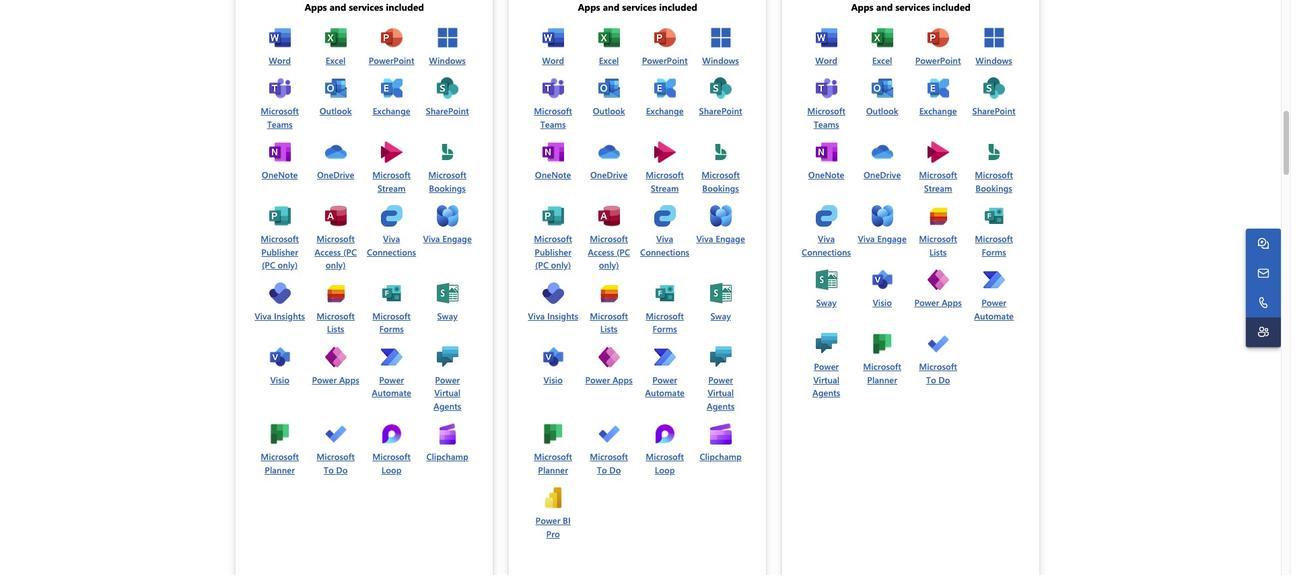 Task type: describe. For each thing, give the bounding box(es) containing it.
word button for microsoft teams dropdown button associated with apps and services included in microsoft 365 e5 element
[[542, 27, 564, 67]]

microsoft to do button for apps and services included in microsoft 365 e3 element
[[311, 424, 361, 477]]

engage inside apps and services included in microsoft 365 f3 element
[[878, 233, 907, 245]]

3 only) from the left
[[551, 260, 571, 271]]

power bi pro
[[536, 515, 571, 540]]

excel button for microsoft teams dropdown button associated with apps and services included in microsoft 365 e5 element's outlook dropdown button
[[598, 27, 620, 67]]

publisher for microsoft access (pc only) dropdown button corresponding to microsoft forms dropdown button for apps and services included in microsoft 365 e5 element's microsoft publisher (pc only) dropdown button
[[535, 246, 572, 258]]

bookings for exchange dropdown button related to outlook dropdown button for apps and services included in microsoft 365 f3 element microsoft teams dropdown button's microsoft bookings dropdown button
[[976, 182, 1013, 194]]

powerpoint for outlook dropdown button corresponding to apps and services included in microsoft 365 e3 element microsoft teams dropdown button exchange dropdown button
[[369, 55, 415, 66]]

virtual inside apps and services included in microsoft 365 f3 element
[[814, 374, 840, 386]]

lists for apps and services included in microsoft 365 e5 element
[[601, 324, 618, 335]]

viva insights for microsoft access (pc only) dropdown button corresponding to microsoft forms dropdown button for apps and services included in microsoft 365 e5 element's viva insights dropdown button
[[528, 310, 578, 322]]

power inside the power bi pro
[[536, 515, 561, 527]]

excel for outlook dropdown button corresponding to apps and services included in microsoft 365 e3 element microsoft teams dropdown button
[[326, 55, 346, 66]]

viva engage button for exchange dropdown button corresponding to microsoft teams dropdown button associated with apps and services included in microsoft 365 e5 element's outlook dropdown button microsoft bookings dropdown button
[[697, 206, 745, 246]]

microsoft teams button for apps and services included in microsoft 365 f3 element
[[801, 78, 852, 131]]

3 viva connections button from the left
[[801, 206, 852, 259]]

clipchamp button for microsoft loop dropdown button associated with microsoft to do dropdown button corresponding to apps and services included in microsoft 365 e5 element
[[700, 424, 742, 464]]

onenote for microsoft teams dropdown button associated with apps and services included in microsoft 365 e5 element onedrive dropdown button
[[535, 169, 571, 181]]

microsoft publisher (pc only) for microsoft access (pc only) dropdown button corresponding to microsoft forms dropdown button for apps and services included in microsoft 365 e5 element
[[534, 233, 572, 271]]

onedrive button for apps and services included in microsoft 365 f3 element microsoft teams dropdown button
[[864, 142, 901, 182]]

2 horizontal spatial power automate button
[[969, 270, 1020, 323]]

microsoft forms for microsoft forms dropdown button for apps and services included in microsoft 365 e3 element
[[373, 310, 411, 335]]

do for apps and services included in microsoft 365 e3 element's microsoft to do dropdown button
[[336, 465, 348, 476]]

microsoft forms button for apps and services included in microsoft 365 e5 element
[[640, 283, 690, 336]]

onenote button for microsoft teams dropdown button associated with apps and services included in microsoft 365 e5 element
[[535, 142, 571, 182]]

exchange for outlook dropdown button corresponding to apps and services included in microsoft 365 e3 element microsoft teams dropdown button exchange dropdown button
[[373, 105, 411, 117]]

2 horizontal spatial microsoft planner button
[[857, 334, 908, 387]]

planner inside apps and services included in microsoft 365 f3 element
[[868, 374, 898, 386]]

sway button for apps and services included in microsoft 365 e5 element's power virtual agents dropdown button
[[710, 283, 732, 323]]

viva insights for microsoft access (pc only) dropdown button for microsoft forms dropdown button for apps and services included in microsoft 365 e3 element viva insights dropdown button
[[255, 310, 305, 322]]

(pc for microsoft access (pc only) dropdown button corresponding to microsoft forms dropdown button for apps and services included in microsoft 365 e5 element's microsoft publisher (pc only) dropdown button
[[535, 260, 549, 271]]

apps and services included in microsoft 365 f3 element
[[799, 1, 1024, 405]]

windows button for powerpoint dropdown button for exchange dropdown button corresponding to microsoft teams dropdown button associated with apps and services included in microsoft 365 e5 element's outlook dropdown button
[[703, 27, 739, 67]]

powerpoint button for exchange dropdown button related to outlook dropdown button for apps and services included in microsoft 365 f3 element microsoft teams dropdown button
[[916, 27, 961, 67]]

services for exchange dropdown button corresponding to microsoft teams dropdown button associated with apps and services included in microsoft 365 e5 element's outlook dropdown button
[[622, 1, 657, 14]]

word for word dropdown button associated with microsoft teams dropdown button associated with apps and services included in microsoft 365 e5 element
[[542, 55, 564, 66]]

sway for microsoft forms dropdown button for apps and services included in microsoft 365 e5 element
[[711, 310, 731, 322]]

lists inside apps and services included in microsoft 365 f3 element
[[930, 246, 947, 258]]

planner for apps and services included in microsoft 365 e5 element
[[538, 465, 568, 476]]

microsoft stream for onedrive dropdown button associated with apps and services included in microsoft 365 f3 element microsoft teams dropdown button
[[919, 169, 958, 194]]

visio inside apps and services included in microsoft 365 f3 element
[[873, 297, 892, 309]]

excel button for outlook dropdown button for apps and services included in microsoft 365 f3 element microsoft teams dropdown button
[[872, 27, 893, 67]]

access for microsoft access (pc only) dropdown button for microsoft forms dropdown button for apps and services included in microsoft 365 e3 element
[[315, 246, 341, 258]]

power apps for the power apps dropdown button associated with apps and services included in microsoft 365 e5 element
[[585, 374, 633, 386]]

exchange for exchange dropdown button corresponding to microsoft teams dropdown button associated with apps and services included in microsoft 365 e5 element's outlook dropdown button
[[646, 105, 684, 117]]

power virtual agents button for apps and services included in microsoft 365 e3 element
[[422, 347, 473, 413]]

power apps button for apps and services included in microsoft 365 e5 element
[[585, 347, 633, 387]]

microsoft forms button for apps and services included in microsoft 365 e3 element
[[366, 283, 417, 336]]

microsoft loop for apps and services included in microsoft 365 e5 element
[[646, 452, 684, 476]]

viva connections for microsoft forms dropdown button for apps and services included in microsoft 365 e3 element
[[367, 233, 416, 258]]

do for rightmost microsoft to do dropdown button
[[939, 374, 950, 386]]

automate for apps and services included in microsoft 365 e3 element
[[372, 388, 411, 399]]

microsoft lists for apps and services included in microsoft 365 e3 element
[[317, 310, 355, 335]]

sway button inside apps and services included in microsoft 365 f3 element
[[816, 270, 837, 310]]

2 horizontal spatial power apps button
[[915, 270, 962, 310]]

excel for outlook dropdown button for apps and services included in microsoft 365 f3 element microsoft teams dropdown button
[[873, 55, 893, 66]]

1 only) from the left
[[278, 260, 298, 271]]

onenote button for apps and services included in microsoft 365 f3 element microsoft teams dropdown button
[[809, 142, 845, 182]]

connections for microsoft access (pc only) dropdown button corresponding to microsoft forms dropdown button for apps and services included in microsoft 365 e5 element
[[640, 246, 690, 258]]

3 viva engage button from the left
[[858, 206, 907, 246]]

windows for apps and services included in microsoft 365 e3 element
[[429, 55, 466, 66]]

exchange button for outlook dropdown button corresponding to apps and services included in microsoft 365 e3 element microsoft teams dropdown button
[[373, 78, 411, 118]]

microsoft to do for apps and services included in microsoft 365 e3 element
[[317, 452, 355, 476]]

bookings for exchange dropdown button corresponding to microsoft teams dropdown button associated with apps and services included in microsoft 365 e5 element's outlook dropdown button microsoft bookings dropdown button
[[703, 182, 739, 194]]

2 horizontal spatial microsoft to do button
[[913, 334, 964, 387]]

teams for apps and services included in microsoft 365 f3 element
[[814, 119, 840, 130]]

power apps for apps and services included in microsoft 365 e3 element the power apps dropdown button
[[312, 374, 360, 386]]

power apps button for apps and services included in microsoft 365 e3 element
[[312, 347, 360, 387]]

viva engage for apps and services included in microsoft 365 e3 element
[[423, 233, 472, 245]]

sharepoint for exchange dropdown button related to outlook dropdown button for apps and services included in microsoft 365 f3 element microsoft teams dropdown button
[[973, 105, 1016, 117]]

microsoft lists button inside apps and services included in microsoft 365 f3 element
[[913, 206, 964, 259]]

powerpoint button for exchange dropdown button corresponding to microsoft teams dropdown button associated with apps and services included in microsoft 365 e5 element's outlook dropdown button
[[642, 27, 688, 67]]

2 horizontal spatial visio button
[[872, 270, 893, 310]]

2 horizontal spatial microsoft forms button
[[969, 206, 1020, 259]]

power virtual agents button for apps and services included in microsoft 365 e5 element
[[696, 347, 746, 413]]

2 only) from the left
[[326, 260, 346, 271]]

powerpoint button for outlook dropdown button corresponding to apps and services included in microsoft 365 e3 element microsoft teams dropdown button exchange dropdown button
[[369, 27, 415, 67]]

loop for apps and services included in microsoft 365 e3 element's microsoft to do dropdown button
[[382, 465, 402, 476]]

apps and services included for microsoft teams dropdown button associated with apps and services included in microsoft 365 e5 element
[[578, 1, 698, 14]]

power virtual agents inside apps and services included in microsoft 365 f3 element
[[813, 361, 841, 399]]

microsoft bookings for exchange dropdown button related to outlook dropdown button for apps and services included in microsoft 365 f3 element microsoft teams dropdown button's microsoft bookings dropdown button
[[975, 169, 1013, 194]]

microsoft lists for apps and services included in microsoft 365 e5 element
[[590, 310, 628, 335]]

outlook button for apps and services included in microsoft 365 f3 element microsoft teams dropdown button
[[866, 78, 899, 118]]

teams for apps and services included in microsoft 365 e5 element
[[541, 119, 566, 130]]

apps and services included in microsoft 365 e3 element
[[252, 1, 477, 482]]

4 only) from the left
[[599, 260, 619, 271]]

power apps for right the power apps dropdown button
[[915, 297, 962, 309]]

microsoft teams for microsoft teams dropdown button associated with apps and services included in microsoft 365 e5 element
[[534, 105, 572, 130]]



Task type: locate. For each thing, give the bounding box(es) containing it.
1 publisher from the left
[[261, 246, 298, 258]]

services for outlook dropdown button corresponding to apps and services included in microsoft 365 e3 element microsoft teams dropdown button exchange dropdown button
[[349, 1, 384, 14]]

1 microsoft loop button from the left
[[366, 424, 417, 477]]

microsoft stream inside apps and services included in microsoft 365 f3 element
[[919, 169, 958, 194]]

clipchamp for apps and services included in microsoft 365 e5 element
[[700, 452, 742, 463]]

power virtual agents inside apps and services included in microsoft 365 e3 element
[[434, 374, 462, 412]]

sharepoint button
[[426, 78, 469, 118], [699, 78, 743, 118], [973, 78, 1016, 118]]

1 onedrive from the left
[[317, 169, 354, 181]]

outlook button
[[320, 78, 352, 118], [593, 78, 625, 118], [866, 78, 899, 118]]

1 horizontal spatial microsoft access (pc only) button
[[584, 206, 634, 272]]

viva insights button for microsoft access (pc only) dropdown button corresponding to microsoft forms dropdown button for apps and services included in microsoft 365 e5 element
[[528, 283, 578, 323]]

windows for apps and services included in microsoft 365 f3 element
[[976, 55, 1013, 66]]

0 horizontal spatial microsoft bookings button
[[422, 142, 473, 195]]

power virtual agents
[[813, 361, 841, 399], [434, 374, 462, 412], [707, 374, 735, 412]]

viva insights button for microsoft access (pc only) dropdown button for microsoft forms dropdown button for apps and services included in microsoft 365 e3 element
[[255, 283, 305, 323]]

2 stream from the left
[[651, 182, 679, 194]]

0 horizontal spatial planner
[[265, 465, 295, 476]]

viva connections
[[367, 233, 416, 258], [640, 233, 690, 258], [802, 233, 851, 258]]

1 horizontal spatial viva engage
[[697, 233, 745, 245]]

sway for microsoft forms dropdown button for apps and services included in microsoft 365 e3 element
[[437, 310, 458, 322]]

1 windows from the left
[[429, 55, 466, 66]]

2 microsoft loop from the left
[[646, 452, 684, 476]]

2 viva engage button from the left
[[697, 206, 745, 246]]

2 horizontal spatial viva engage button
[[858, 206, 907, 246]]

teams
[[267, 119, 293, 130], [541, 119, 566, 130], [814, 119, 840, 130]]

and for apps and services included in microsoft 365 f3 element microsoft teams dropdown button
[[877, 1, 893, 14]]

microsoft planner button for apps and services included in microsoft 365 e5 element
[[528, 424, 579, 477]]

clipchamp button inside apps and services included in microsoft 365 e5 element
[[700, 424, 742, 464]]

2 viva insights from the left
[[528, 310, 578, 322]]

microsoft lists inside apps and services included in microsoft 365 e3 element
[[317, 310, 355, 335]]

0 horizontal spatial microsoft loop button
[[366, 424, 417, 477]]

microsoft stream for onedrive dropdown button associated with apps and services included in microsoft 365 e3 element microsoft teams dropdown button
[[373, 169, 411, 194]]

power automate for the rightmost power automate dropdown button
[[975, 297, 1014, 322]]

forms inside apps and services included in microsoft 365 e3 element
[[379, 324, 404, 335]]

2 onedrive button from the left
[[591, 142, 628, 182]]

1 word button from the left
[[269, 27, 291, 67]]

2 publisher from the left
[[535, 246, 572, 258]]

1 horizontal spatial microsoft publisher (pc only) button
[[528, 206, 579, 272]]

powerpoint
[[369, 55, 415, 66], [642, 55, 688, 66], [916, 55, 961, 66]]

bookings
[[429, 182, 466, 194], [703, 182, 739, 194], [976, 182, 1013, 194]]

do
[[939, 374, 950, 386], [336, 465, 348, 476], [610, 465, 621, 476]]

virtual inside apps and services included in microsoft 365 e5 element
[[708, 388, 734, 399]]

1 microsoft stream from the left
[[373, 169, 411, 194]]

onenote
[[262, 169, 298, 181], [535, 169, 571, 181], [809, 169, 845, 181]]

2 microsoft publisher (pc only) from the left
[[534, 233, 572, 271]]

powerpoint button
[[369, 27, 415, 67], [642, 27, 688, 67], [916, 27, 961, 67]]

virtual for apps and services included in microsoft 365 e3 element
[[434, 388, 461, 399]]

power apps button
[[915, 270, 962, 310], [312, 347, 360, 387], [585, 347, 633, 387]]

clipchamp
[[427, 452, 469, 463], [700, 452, 742, 463]]

viva engage inside apps and services included in microsoft 365 e3 element
[[423, 233, 472, 245]]

stream for microsoft teams dropdown button associated with apps and services included in microsoft 365 e5 element onedrive dropdown button
[[651, 182, 679, 194]]

1 outlook button from the left
[[320, 78, 352, 118]]

microsoft access (pc only) button for microsoft forms dropdown button for apps and services included in microsoft 365 e5 element
[[584, 206, 634, 272]]

to inside apps and services included in microsoft 365 e5 element
[[597, 465, 607, 476]]

microsoft access (pc only)
[[315, 233, 357, 271], [588, 233, 630, 271]]

sharepoint inside apps and services included in microsoft 365 e5 element
[[699, 105, 743, 117]]

microsoft lists inside apps and services included in microsoft 365 e5 element
[[590, 310, 628, 335]]

0 horizontal spatial microsoft loop
[[373, 452, 411, 476]]

0 horizontal spatial microsoft access (pc only) button
[[311, 206, 361, 272]]

lists
[[930, 246, 947, 258], [327, 324, 344, 335], [601, 324, 618, 335]]

viva connections button
[[366, 206, 417, 259], [640, 206, 690, 259], [801, 206, 852, 259]]

1 viva engage button from the left
[[423, 206, 472, 246]]

1 horizontal spatial sharepoint button
[[699, 78, 743, 118]]

0 horizontal spatial microsoft forms button
[[366, 283, 417, 336]]

connections for microsoft access (pc only) dropdown button for microsoft forms dropdown button for apps and services included in microsoft 365 e3 element
[[367, 246, 416, 258]]

3 exchange button from the left
[[920, 78, 957, 118]]

1 connections from the left
[[367, 246, 416, 258]]

1 horizontal spatial apps and services included
[[578, 1, 698, 14]]

2 horizontal spatial power virtual agents
[[813, 361, 841, 399]]

microsoft stream button inside apps and services included in microsoft 365 e5 element
[[640, 142, 690, 195]]

1 horizontal spatial onedrive button
[[591, 142, 628, 182]]

agents
[[813, 388, 841, 399], [434, 401, 462, 412], [707, 401, 735, 412]]

1 horizontal spatial onedrive
[[591, 169, 628, 181]]

sharepoint
[[426, 105, 469, 117], [699, 105, 743, 117], [973, 105, 1016, 117]]

powerpoint inside apps and services included in microsoft 365 e5 element
[[642, 55, 688, 66]]

0 horizontal spatial connections
[[367, 246, 416, 258]]

(pc for microsoft publisher (pc only) dropdown button associated with microsoft access (pc only) dropdown button for microsoft forms dropdown button for apps and services included in microsoft 365 e3 element
[[262, 260, 275, 271]]

insights
[[274, 310, 305, 322], [547, 310, 578, 322]]

2 apps and services included from the left
[[578, 1, 698, 14]]

microsoft publisher (pc only)
[[261, 233, 299, 271], [534, 233, 572, 271]]

lists inside apps and services included in microsoft 365 e5 element
[[601, 324, 618, 335]]

2 outlook from the left
[[593, 105, 625, 117]]

microsoft publisher (pc only) button for microsoft access (pc only) dropdown button for microsoft forms dropdown button for apps and services included in microsoft 365 e3 element
[[255, 206, 305, 272]]

forms inside apps and services included in microsoft 365 e5 element
[[653, 324, 677, 335]]

microsoft forms button
[[969, 206, 1020, 259], [366, 283, 417, 336], [640, 283, 690, 336]]

2 viva connections from the left
[[640, 233, 690, 258]]

3 onenote button from the left
[[809, 142, 845, 182]]

microsoft planner inside apps and services included in microsoft 365 f3 element
[[864, 361, 902, 386]]

microsoft planner button for apps and services included in microsoft 365 e3 element
[[255, 424, 305, 477]]

stream for onedrive dropdown button associated with apps and services included in microsoft 365 e3 element microsoft teams dropdown button
[[378, 182, 406, 194]]

microsoft bookings button for exchange dropdown button corresponding to microsoft teams dropdown button associated with apps and services included in microsoft 365 e5 element's outlook dropdown button
[[696, 142, 746, 195]]

1 horizontal spatial microsoft publisher (pc only)
[[534, 233, 572, 271]]

3 engage from the left
[[878, 233, 907, 245]]

microsoft to do inside apps and services included in microsoft 365 e5 element
[[590, 452, 628, 476]]

3 powerpoint button from the left
[[916, 27, 961, 67]]

microsoft stream button inside apps and services included in microsoft 365 f3 element
[[913, 142, 964, 195]]

word inside apps and services included in microsoft 365 e3 element
[[269, 55, 291, 66]]

stream
[[378, 182, 406, 194], [651, 182, 679, 194], [924, 182, 953, 194]]

only)
[[278, 260, 298, 271], [326, 260, 346, 271], [551, 260, 571, 271], [599, 260, 619, 271]]

1 horizontal spatial sway button
[[710, 283, 732, 323]]

2 horizontal spatial exchange button
[[920, 78, 957, 118]]

microsoft teams button
[[255, 78, 305, 131], [528, 78, 579, 131], [801, 78, 852, 131]]

1 sharepoint from the left
[[426, 105, 469, 117]]

0 horizontal spatial sway
[[437, 310, 458, 322]]

1 services from the left
[[349, 1, 384, 14]]

microsoft teams
[[261, 105, 299, 130], [534, 105, 572, 130], [808, 105, 846, 130]]

microsoft forms inside apps and services included in microsoft 365 e5 element
[[646, 310, 684, 335]]

visio inside apps and services included in microsoft 365 e3 element
[[270, 374, 290, 386]]

1 horizontal spatial viva insights
[[528, 310, 578, 322]]

microsoft publisher (pc only) inside apps and services included in microsoft 365 e3 element
[[261, 233, 299, 271]]

3 viva connections from the left
[[802, 233, 851, 258]]

onenote for onedrive dropdown button associated with apps and services included in microsoft 365 e3 element microsoft teams dropdown button
[[262, 169, 298, 181]]

onenote inside apps and services included in microsoft 365 f3 element
[[809, 169, 845, 181]]

connections inside apps and services included in microsoft 365 e5 element
[[640, 246, 690, 258]]

viva engage for apps and services included in microsoft 365 e5 element
[[697, 233, 745, 245]]

0 horizontal spatial microsoft planner button
[[255, 424, 305, 477]]

2 exchange button from the left
[[646, 78, 684, 118]]

1 horizontal spatial microsoft bookings
[[702, 169, 740, 194]]

microsoft access (pc only) button
[[311, 206, 361, 272], [584, 206, 634, 272]]

microsoft teams for apps and services included in microsoft 365 f3 element microsoft teams dropdown button
[[808, 105, 846, 130]]

2 viva connections button from the left
[[640, 206, 690, 259]]

2 horizontal spatial microsoft stream button
[[913, 142, 964, 195]]

2 excel button from the left
[[598, 27, 620, 67]]

1 included from the left
[[386, 1, 424, 14]]

1 viva connections button from the left
[[366, 206, 417, 259]]

3 apps and services included from the left
[[851, 1, 971, 14]]

outlook for outlook dropdown button for apps and services included in microsoft 365 f3 element microsoft teams dropdown button
[[866, 105, 899, 117]]

windows inside apps and services included in microsoft 365 f3 element
[[976, 55, 1013, 66]]

1 insights from the left
[[274, 310, 305, 322]]

onedrive button
[[317, 142, 354, 182], [591, 142, 628, 182], [864, 142, 901, 182]]

1 access from the left
[[315, 246, 341, 258]]

2 horizontal spatial sway button
[[816, 270, 837, 310]]

viva engage
[[423, 233, 472, 245], [697, 233, 745, 245], [858, 233, 907, 245]]

1 onedrive button from the left
[[317, 142, 354, 182]]

excel button
[[325, 27, 347, 67], [598, 27, 620, 67], [872, 27, 893, 67]]

microsoft access (pc only) inside apps and services included in microsoft 365 e5 element
[[588, 233, 630, 271]]

stream for onedrive dropdown button associated with apps and services included in microsoft 365 f3 element microsoft teams dropdown button
[[924, 182, 953, 194]]

0 horizontal spatial publisher
[[261, 246, 298, 258]]

outlook for microsoft teams dropdown button associated with apps and services included in microsoft 365 e5 element's outlook dropdown button
[[593, 105, 625, 117]]

3 and from the left
[[877, 1, 893, 14]]

viva connections button for exchange dropdown button corresponding to microsoft teams dropdown button associated with apps and services included in microsoft 365 e5 element's outlook dropdown button microsoft bookings dropdown button's viva engage dropdown button
[[640, 206, 690, 259]]

power automate button for apps and services included in microsoft 365 e3 element
[[366, 347, 417, 400]]

exchange button for microsoft teams dropdown button associated with apps and services included in microsoft 365 e5 element's outlook dropdown button
[[646, 78, 684, 118]]

pro
[[547, 529, 560, 540]]

microsoft planner
[[864, 361, 902, 386], [261, 452, 299, 476], [534, 452, 572, 476]]

1 microsoft bookings from the left
[[429, 169, 467, 194]]

microsoft to do inside apps and services included in microsoft 365 f3 element
[[919, 361, 958, 386]]

2 horizontal spatial microsoft to do
[[919, 361, 958, 386]]

power virtual agents inside apps and services included in microsoft 365 e5 element
[[707, 374, 735, 412]]

lists inside apps and services included in microsoft 365 e3 element
[[327, 324, 344, 335]]

1 viva insights button from the left
[[255, 283, 305, 323]]

2 horizontal spatial excel button
[[872, 27, 893, 67]]

2 microsoft stream button from the left
[[640, 142, 690, 195]]

3 onenote from the left
[[809, 169, 845, 181]]

windows button for outlook dropdown button corresponding to apps and services included in microsoft 365 e3 element microsoft teams dropdown button exchange dropdown button powerpoint dropdown button
[[429, 27, 466, 67]]

2 horizontal spatial microsoft teams
[[808, 105, 846, 130]]

onedrive for microsoft teams dropdown button associated with apps and services included in microsoft 365 e5 element onedrive dropdown button
[[591, 169, 628, 181]]

power automate for apps and services included in microsoft 365 e3 element's power automate dropdown button
[[372, 374, 411, 399]]

2 services from the left
[[622, 1, 657, 14]]

1 viva engage from the left
[[423, 233, 472, 245]]

forms for the right microsoft forms dropdown button
[[982, 246, 1007, 258]]

to inside apps and services included in microsoft 365 e3 element
[[324, 465, 334, 476]]

apps
[[305, 1, 327, 14], [578, 1, 601, 14], [851, 1, 874, 14], [942, 297, 962, 309], [339, 374, 360, 386], [613, 374, 633, 386]]

connections inside apps and services included in microsoft 365 e3 element
[[367, 246, 416, 258]]

microsoft forms inside apps and services included in microsoft 365 e3 element
[[373, 310, 411, 335]]

word
[[269, 55, 291, 66], [542, 55, 564, 66], [816, 55, 838, 66]]

2 horizontal spatial onenote
[[809, 169, 845, 181]]

3 sharepoint button from the left
[[973, 78, 1016, 118]]

2 outlook button from the left
[[593, 78, 625, 118]]

do for microsoft to do dropdown button corresponding to apps and services included in microsoft 365 e5 element
[[610, 465, 621, 476]]

powerpoint for exchange dropdown button related to outlook dropdown button for apps and services included in microsoft 365 f3 element microsoft teams dropdown button
[[916, 55, 961, 66]]

publisher
[[261, 246, 298, 258], [535, 246, 572, 258]]

2 horizontal spatial microsoft stream
[[919, 169, 958, 194]]

apps and services included
[[305, 1, 424, 14], [578, 1, 698, 14], [851, 1, 971, 14]]

2 onedrive from the left
[[591, 169, 628, 181]]

included
[[386, 1, 424, 14], [660, 1, 698, 14], [933, 1, 971, 14]]

agents inside apps and services included in microsoft 365 e5 element
[[707, 401, 735, 412]]

2 access from the left
[[588, 246, 614, 258]]

automate inside apps and services included in microsoft 365 f3 element
[[975, 310, 1014, 322]]

3 outlook from the left
[[866, 105, 899, 117]]

0 horizontal spatial windows button
[[429, 27, 466, 67]]

stream inside apps and services included in microsoft 365 e5 element
[[651, 182, 679, 194]]

word inside apps and services included in microsoft 365 f3 element
[[816, 55, 838, 66]]

2 horizontal spatial word button
[[816, 27, 838, 67]]

onedrive inside apps and services included in microsoft 365 e5 element
[[591, 169, 628, 181]]

2 microsoft stream from the left
[[646, 169, 684, 194]]

0 horizontal spatial microsoft lists button
[[311, 283, 361, 336]]

bookings inside apps and services included in microsoft 365 f3 element
[[976, 182, 1013, 194]]

(pc for microsoft access (pc only) dropdown button corresponding to microsoft forms dropdown button for apps and services included in microsoft 365 e5 element
[[617, 246, 630, 258]]

onedrive inside apps and services included in microsoft 365 e3 element
[[317, 169, 354, 181]]

1 horizontal spatial microsoft stream
[[646, 169, 684, 194]]

planner inside apps and services included in microsoft 365 e5 element
[[538, 465, 568, 476]]

1 powerpoint button from the left
[[369, 27, 415, 67]]

2 word from the left
[[542, 55, 564, 66]]

microsoft teams inside apps and services included in microsoft 365 f3 element
[[808, 105, 846, 130]]

microsoft to do
[[919, 361, 958, 386], [317, 452, 355, 476], [590, 452, 628, 476]]

teams inside apps and services included in microsoft 365 f3 element
[[814, 119, 840, 130]]

engage inside apps and services included in microsoft 365 e5 element
[[716, 233, 745, 245]]

2 horizontal spatial onenote button
[[809, 142, 845, 182]]

sharepoint button for 'windows' dropdown button corresponding to powerpoint dropdown button for exchange dropdown button corresponding to microsoft teams dropdown button associated with apps and services included in microsoft 365 e5 element's outlook dropdown button
[[699, 78, 743, 118]]

sway
[[817, 297, 837, 309], [437, 310, 458, 322], [711, 310, 731, 322]]

planner
[[868, 374, 898, 386], [265, 465, 295, 476], [538, 465, 568, 476]]

0 horizontal spatial insights
[[274, 310, 305, 322]]

1 sharepoint button from the left
[[426, 78, 469, 118]]

microsoft forms
[[975, 233, 1013, 258], [373, 310, 411, 335], [646, 310, 684, 335]]

microsoft to do inside apps and services included in microsoft 365 e3 element
[[317, 452, 355, 476]]

viva insights inside apps and services included in microsoft 365 e3 element
[[255, 310, 305, 322]]

sharepoint button for 'windows' dropdown button corresponding to powerpoint dropdown button corresponding to exchange dropdown button related to outlook dropdown button for apps and services included in microsoft 365 f3 element microsoft teams dropdown button
[[973, 78, 1016, 118]]

onedrive
[[317, 169, 354, 181], [591, 169, 628, 181], [864, 169, 901, 181]]

1 viva insights from the left
[[255, 310, 305, 322]]

exchange inside apps and services included in microsoft 365 e5 element
[[646, 105, 684, 117]]

planner for apps and services included in microsoft 365 e3 element
[[265, 465, 295, 476]]

2 horizontal spatial do
[[939, 374, 950, 386]]

clipchamp button
[[427, 424, 469, 464], [700, 424, 742, 464]]

microsoft lists button
[[913, 206, 964, 259], [311, 283, 361, 336], [584, 283, 634, 336]]

1 horizontal spatial to
[[597, 465, 607, 476]]

microsoft teams inside apps and services included in microsoft 365 e5 element
[[534, 105, 572, 130]]

power automate
[[975, 297, 1014, 322], [372, 374, 411, 399], [645, 374, 685, 399]]

apps and services included for apps and services included in microsoft 365 f3 element microsoft teams dropdown button
[[851, 1, 971, 14]]

1 horizontal spatial stream
[[651, 182, 679, 194]]

2 loop from the left
[[655, 465, 675, 476]]

2 horizontal spatial automate
[[975, 310, 1014, 322]]

0 horizontal spatial microsoft publisher (pc only)
[[261, 233, 299, 271]]

power apps
[[915, 297, 962, 309], [312, 374, 360, 386], [585, 374, 633, 386]]

and inside apps and services included in microsoft 365 f3 element
[[877, 1, 893, 14]]

engage for outlook dropdown button corresponding to apps and services included in microsoft 365 e3 element microsoft teams dropdown button exchange dropdown button's microsoft bookings dropdown button
[[443, 233, 472, 245]]

0 horizontal spatial power automate
[[372, 374, 411, 399]]

power apps inside apps and services included in microsoft 365 e3 element
[[312, 374, 360, 386]]

agents inside apps and services included in microsoft 365 e3 element
[[434, 401, 462, 412]]

1 horizontal spatial clipchamp button
[[700, 424, 742, 464]]

1 horizontal spatial outlook
[[593, 105, 625, 117]]

microsoft stream for microsoft teams dropdown button associated with apps and services included in microsoft 365 e5 element onedrive dropdown button
[[646, 169, 684, 194]]

exchange inside apps and services included in microsoft 365 f3 element
[[920, 105, 957, 117]]

1 exchange from the left
[[373, 105, 411, 117]]

1 horizontal spatial word
[[542, 55, 564, 66]]

0 horizontal spatial microsoft teams button
[[255, 78, 305, 131]]

2 horizontal spatial microsoft bookings
[[975, 169, 1013, 194]]

power automate inside apps and services included in microsoft 365 f3 element
[[975, 297, 1014, 322]]

viva insights
[[255, 310, 305, 322], [528, 310, 578, 322]]

automate
[[975, 310, 1014, 322], [372, 388, 411, 399], [645, 388, 685, 399]]

1 horizontal spatial viva connections
[[640, 233, 690, 258]]

connections
[[367, 246, 416, 258], [640, 246, 690, 258], [802, 246, 851, 258]]

2 horizontal spatial forms
[[982, 246, 1007, 258]]

2 horizontal spatial power automate
[[975, 297, 1014, 322]]

1 horizontal spatial lists
[[601, 324, 618, 335]]

excel
[[326, 55, 346, 66], [599, 55, 619, 66], [873, 55, 893, 66]]

3 included from the left
[[933, 1, 971, 14]]

power automate for apps and services included in microsoft 365 e5 element power automate dropdown button
[[645, 374, 685, 399]]

3 exchange from the left
[[920, 105, 957, 117]]

power
[[915, 297, 940, 309], [982, 297, 1007, 309], [814, 361, 839, 373], [312, 374, 337, 386], [379, 374, 404, 386], [435, 374, 460, 386], [585, 374, 610, 386], [653, 374, 678, 386], [709, 374, 733, 386], [536, 515, 561, 527]]

1 horizontal spatial automate
[[645, 388, 685, 399]]

2 horizontal spatial agents
[[813, 388, 841, 399]]

insights inside apps and services included in microsoft 365 e3 element
[[274, 310, 305, 322]]

microsoft access (pc only) inside apps and services included in microsoft 365 e3 element
[[315, 233, 357, 271]]

microsoft
[[261, 105, 299, 117], [534, 105, 572, 117], [808, 105, 846, 117], [373, 169, 411, 181], [429, 169, 467, 181], [646, 169, 684, 181], [702, 169, 740, 181], [919, 169, 958, 181], [975, 169, 1013, 181], [261, 233, 299, 245], [317, 233, 355, 245], [534, 233, 572, 245], [590, 233, 628, 245], [919, 233, 958, 245], [975, 233, 1013, 245], [317, 310, 355, 322], [373, 310, 411, 322], [590, 310, 628, 322], [646, 310, 684, 322], [864, 361, 902, 373], [919, 361, 958, 373], [261, 452, 299, 463], [317, 452, 355, 463], [373, 452, 411, 463], [534, 452, 572, 463], [590, 452, 628, 463], [646, 452, 684, 463]]

sharepoint inside apps and services included in microsoft 365 e3 element
[[426, 105, 469, 117]]

power apps inside apps and services included in microsoft 365 f3 element
[[915, 297, 962, 309]]

virtual inside apps and services included in microsoft 365 e3 element
[[434, 388, 461, 399]]

1 horizontal spatial exchange button
[[646, 78, 684, 118]]

power apps inside apps and services included in microsoft 365 e5 element
[[585, 374, 633, 386]]

1 horizontal spatial loop
[[655, 465, 675, 476]]

2 microsoft teams from the left
[[534, 105, 572, 130]]

sway inside apps and services included in microsoft 365 f3 element
[[817, 297, 837, 309]]

0 horizontal spatial visio
[[270, 374, 290, 386]]

onedrive inside apps and services included in microsoft 365 f3 element
[[864, 169, 901, 181]]

2 word button from the left
[[542, 27, 564, 67]]

apps and services included in microsoft 365 e5 element
[[525, 1, 750, 546]]

1 horizontal spatial windows button
[[703, 27, 739, 67]]

0 horizontal spatial clipchamp
[[427, 452, 469, 463]]

0 horizontal spatial microsoft stream
[[373, 169, 411, 194]]

0 horizontal spatial to
[[324, 465, 334, 476]]

microsoft lists button inside apps and services included in microsoft 365 e3 element
[[311, 283, 361, 336]]

2 horizontal spatial connections
[[802, 246, 851, 258]]

onedrive button for apps and services included in microsoft 365 e3 element microsoft teams dropdown button
[[317, 142, 354, 182]]

planner inside apps and services included in microsoft 365 e3 element
[[265, 465, 295, 476]]

microsoft bookings for outlook dropdown button corresponding to apps and services included in microsoft 365 e3 element microsoft teams dropdown button exchange dropdown button's microsoft bookings dropdown button
[[429, 169, 467, 194]]

teams for apps and services included in microsoft 365 e3 element
[[267, 119, 293, 130]]

3 microsoft bookings from the left
[[975, 169, 1013, 194]]

1 windows button from the left
[[429, 27, 466, 67]]

connections inside apps and services included in microsoft 365 f3 element
[[802, 246, 851, 258]]

2 sharepoint button from the left
[[699, 78, 743, 118]]

power bi pro button
[[528, 488, 579, 541]]

2 horizontal spatial windows
[[976, 55, 1013, 66]]

3 excel button from the left
[[872, 27, 893, 67]]

access inside apps and services included in microsoft 365 e5 element
[[588, 246, 614, 258]]

windows button
[[429, 27, 466, 67], [703, 27, 739, 67], [976, 27, 1013, 67]]

1 onenote from the left
[[262, 169, 298, 181]]

and inside apps and services included in microsoft 365 e3 element
[[330, 1, 346, 14]]

engage
[[443, 233, 472, 245], [716, 233, 745, 245], [878, 233, 907, 245]]

0 horizontal spatial exchange button
[[373, 78, 411, 118]]

microsoft lists inside apps and services included in microsoft 365 f3 element
[[919, 233, 958, 258]]

sway inside apps and services included in microsoft 365 e3 element
[[437, 310, 458, 322]]

0 horizontal spatial included
[[386, 1, 424, 14]]

2 powerpoint from the left
[[642, 55, 688, 66]]

microsoft forms for the right microsoft forms dropdown button
[[975, 233, 1013, 258]]

1 horizontal spatial engage
[[716, 233, 745, 245]]

1 microsoft stream button from the left
[[366, 142, 417, 195]]

outlook button for apps and services included in microsoft 365 e3 element microsoft teams dropdown button
[[320, 78, 352, 118]]

microsoft lists button for apps and services included in microsoft 365 e3 element
[[311, 283, 361, 336]]

microsoft stream inside apps and services included in microsoft 365 e3 element
[[373, 169, 411, 194]]

1 horizontal spatial microsoft teams
[[534, 105, 572, 130]]

word for word dropdown button associated with apps and services included in microsoft 365 f3 element microsoft teams dropdown button
[[816, 55, 838, 66]]

3 teams from the left
[[814, 119, 840, 130]]

exchange
[[373, 105, 411, 117], [646, 105, 684, 117], [920, 105, 957, 117]]

exchange for exchange dropdown button related to outlook dropdown button for apps and services included in microsoft 365 f3 element microsoft teams dropdown button
[[920, 105, 957, 117]]

agents inside apps and services included in microsoft 365 f3 element
[[813, 388, 841, 399]]

microsoft loop
[[373, 452, 411, 476], [646, 452, 684, 476]]

3 connections from the left
[[802, 246, 851, 258]]

1 teams from the left
[[267, 119, 293, 130]]

1 horizontal spatial microsoft forms
[[646, 310, 684, 335]]

2 clipchamp from the left
[[700, 452, 742, 463]]

1 clipchamp from the left
[[427, 452, 469, 463]]

microsoft loop inside apps and services included in microsoft 365 e5 element
[[646, 452, 684, 476]]

viva insights button
[[255, 283, 305, 323], [528, 283, 578, 323]]

1 horizontal spatial microsoft forms button
[[640, 283, 690, 336]]

microsoft to do button
[[913, 334, 964, 387], [311, 424, 361, 477], [584, 424, 634, 477]]

microsoft bookings inside apps and services included in microsoft 365 e3 element
[[429, 169, 467, 194]]

included for apps and services included in microsoft 365 f3 element
[[933, 1, 971, 14]]

forms for microsoft forms dropdown button for apps and services included in microsoft 365 e3 element
[[379, 324, 404, 335]]

sharepoint for exchange dropdown button corresponding to microsoft teams dropdown button associated with apps and services included in microsoft 365 e5 element's outlook dropdown button
[[699, 105, 743, 117]]

microsoft planner for apps and services included in microsoft 365 e3 element
[[261, 452, 299, 476]]

2 bookings from the left
[[703, 182, 739, 194]]

windows inside apps and services included in microsoft 365 e5 element
[[703, 55, 739, 66]]

0 horizontal spatial and
[[330, 1, 346, 14]]

access inside apps and services included in microsoft 365 e3 element
[[315, 246, 341, 258]]

1 horizontal spatial viva engage button
[[697, 206, 745, 246]]

0 horizontal spatial stream
[[378, 182, 406, 194]]

0 horizontal spatial microsoft forms
[[373, 310, 411, 335]]

apps and services included for apps and services included in microsoft 365 e3 element microsoft teams dropdown button
[[305, 1, 424, 14]]

insights for microsoft forms dropdown button for apps and services included in microsoft 365 e5 element
[[547, 310, 578, 322]]

power virtual agents for apps and services included in microsoft 365 e3 element
[[434, 374, 462, 412]]

2 microsoft bookings from the left
[[702, 169, 740, 194]]

included for apps and services included in microsoft 365 e3 element
[[386, 1, 424, 14]]

microsoft stream button for microsoft access (pc only) dropdown button corresponding to microsoft forms dropdown button for apps and services included in microsoft 365 e5 element
[[640, 142, 690, 195]]

1 horizontal spatial power apps
[[585, 374, 633, 386]]

visio button
[[872, 270, 893, 310], [269, 347, 291, 387], [543, 347, 564, 387]]

microsoft bookings
[[429, 169, 467, 194], [702, 169, 740, 194], [975, 169, 1013, 194]]

exchange button
[[373, 78, 411, 118], [646, 78, 684, 118], [920, 78, 957, 118]]

2 horizontal spatial power virtual agents button
[[801, 334, 852, 400]]

outlook inside apps and services included in microsoft 365 e3 element
[[320, 105, 352, 117]]

sharepoint for outlook dropdown button corresponding to apps and services included in microsoft 365 e3 element microsoft teams dropdown button exchange dropdown button
[[426, 105, 469, 117]]

viva engage button
[[423, 206, 472, 246], [697, 206, 745, 246], [858, 206, 907, 246]]

1 stream from the left
[[378, 182, 406, 194]]

2 horizontal spatial windows button
[[976, 27, 1013, 67]]

1 microsoft access (pc only) button from the left
[[311, 206, 361, 272]]

2 horizontal spatial to
[[927, 374, 937, 386]]

agents for apps and services included in microsoft 365 e3 element
[[434, 401, 462, 412]]

2 powerpoint button from the left
[[642, 27, 688, 67]]

3 sharepoint from the left
[[973, 105, 1016, 117]]

1 bookings from the left
[[429, 182, 466, 194]]

microsoft loop button for apps and services included in microsoft 365 e3 element's microsoft to do dropdown button
[[366, 424, 417, 477]]

windows
[[429, 55, 466, 66], [703, 55, 739, 66], [976, 55, 1013, 66]]

3 microsoft stream button from the left
[[913, 142, 964, 195]]

microsoft forms inside apps and services included in microsoft 365 f3 element
[[975, 233, 1013, 258]]

1 powerpoint from the left
[[369, 55, 415, 66]]

0 horizontal spatial onedrive button
[[317, 142, 354, 182]]

automate inside apps and services included in microsoft 365 e3 element
[[372, 388, 411, 399]]

0 horizontal spatial onenote button
[[262, 142, 298, 182]]

1 horizontal spatial power virtual agents button
[[696, 347, 746, 413]]

visio
[[873, 297, 892, 309], [270, 374, 290, 386], [544, 374, 563, 386]]

1 microsoft bookings button from the left
[[422, 142, 473, 195]]

excel inside apps and services included in microsoft 365 e3 element
[[326, 55, 346, 66]]

agents for apps and services included in microsoft 365 e5 element
[[707, 401, 735, 412]]

virtual
[[814, 374, 840, 386], [434, 388, 461, 399], [708, 388, 734, 399]]

onenote button
[[262, 142, 298, 182], [535, 142, 571, 182], [809, 142, 845, 182]]

2 horizontal spatial sharepoint button
[[973, 78, 1016, 118]]

stream inside apps and services included in microsoft 365 f3 element
[[924, 182, 953, 194]]

3 powerpoint from the left
[[916, 55, 961, 66]]

bookings inside apps and services included in microsoft 365 e3 element
[[429, 182, 466, 194]]

onenote for onedrive dropdown button associated with apps and services included in microsoft 365 f3 element microsoft teams dropdown button
[[809, 169, 845, 181]]

2 included from the left
[[660, 1, 698, 14]]

microsoft stream button
[[366, 142, 417, 195], [640, 142, 690, 195], [913, 142, 964, 195]]

3 onedrive from the left
[[864, 169, 901, 181]]

microsoft access (pc only) for microsoft forms dropdown button for apps and services included in microsoft 365 e5 element
[[588, 233, 630, 271]]

(pc
[[343, 246, 357, 258], [617, 246, 630, 258], [262, 260, 275, 271], [535, 260, 549, 271]]

0 horizontal spatial windows
[[429, 55, 466, 66]]

3 outlook button from the left
[[866, 78, 899, 118]]

0 horizontal spatial excel button
[[325, 27, 347, 67]]

powerpoint for exchange dropdown button corresponding to microsoft teams dropdown button associated with apps and services included in microsoft 365 e5 element's outlook dropdown button
[[642, 55, 688, 66]]

excel inside apps and services included in microsoft 365 e5 element
[[599, 55, 619, 66]]

viva engage inside apps and services included in microsoft 365 f3 element
[[858, 233, 907, 245]]

2 horizontal spatial exchange
[[920, 105, 957, 117]]

access
[[315, 246, 341, 258], [588, 246, 614, 258]]

1 excel from the left
[[326, 55, 346, 66]]

sharepoint button for 'windows' dropdown button for outlook dropdown button corresponding to apps and services included in microsoft 365 e3 element microsoft teams dropdown button exchange dropdown button powerpoint dropdown button
[[426, 78, 469, 118]]

and
[[330, 1, 346, 14], [603, 1, 620, 14], [877, 1, 893, 14]]

power automate button
[[969, 270, 1020, 323], [366, 347, 417, 400], [640, 347, 690, 400]]

2 microsoft teams button from the left
[[528, 78, 579, 131]]

1 clipchamp button from the left
[[427, 424, 469, 464]]

microsoft bookings button
[[422, 142, 473, 195], [696, 142, 746, 195], [969, 142, 1020, 195]]

2 horizontal spatial outlook button
[[866, 78, 899, 118]]

engage inside apps and services included in microsoft 365 e3 element
[[443, 233, 472, 245]]

3 microsoft stream from the left
[[919, 169, 958, 194]]

word inside apps and services included in microsoft 365 e5 element
[[542, 55, 564, 66]]

1 horizontal spatial microsoft to do button
[[584, 424, 634, 477]]

insights for microsoft forms dropdown button for apps and services included in microsoft 365 e3 element
[[274, 310, 305, 322]]

outlook
[[320, 105, 352, 117], [593, 105, 625, 117], [866, 105, 899, 117]]

microsoft bookings inside apps and services included in microsoft 365 e5 element
[[702, 169, 740, 194]]

microsoft planner button
[[857, 334, 908, 387], [255, 424, 305, 477], [528, 424, 579, 477]]

2 horizontal spatial onedrive
[[864, 169, 901, 181]]

3 onedrive button from the left
[[864, 142, 901, 182]]

windows button for powerpoint dropdown button corresponding to exchange dropdown button related to outlook dropdown button for apps and services included in microsoft 365 f3 element microsoft teams dropdown button
[[976, 27, 1013, 67]]

3 windows button from the left
[[976, 27, 1013, 67]]

viva connections inside apps and services included in microsoft 365 f3 element
[[802, 233, 851, 258]]

microsoft stream
[[373, 169, 411, 194], [646, 169, 684, 194], [919, 169, 958, 194]]

microsoft bookings inside apps and services included in microsoft 365 f3 element
[[975, 169, 1013, 194]]

onedrive for onedrive dropdown button associated with apps and services included in microsoft 365 f3 element microsoft teams dropdown button
[[864, 169, 901, 181]]

to
[[927, 374, 937, 386], [324, 465, 334, 476], [597, 465, 607, 476]]

1 horizontal spatial powerpoint button
[[642, 27, 688, 67]]

microsoft stream button inside apps and services included in microsoft 365 e3 element
[[366, 142, 417, 195]]

1 horizontal spatial sharepoint
[[699, 105, 743, 117]]

1 horizontal spatial microsoft lists
[[590, 310, 628, 335]]

word button
[[269, 27, 291, 67], [542, 27, 564, 67], [816, 27, 838, 67]]

stream inside apps and services included in microsoft 365 e3 element
[[378, 182, 406, 194]]

outlook inside apps and services included in microsoft 365 e5 element
[[593, 105, 625, 117]]

1 horizontal spatial excel
[[599, 55, 619, 66]]

viva connections for microsoft forms dropdown button for apps and services included in microsoft 365 e5 element
[[640, 233, 690, 258]]

excel button for outlook dropdown button corresponding to apps and services included in microsoft 365 e3 element microsoft teams dropdown button
[[325, 27, 347, 67]]

0 horizontal spatial automate
[[372, 388, 411, 399]]

microsoft loop for apps and services included in microsoft 365 e3 element
[[373, 452, 411, 476]]

microsoft teams inside apps and services included in microsoft 365 e3 element
[[261, 105, 299, 130]]

2 viva engage from the left
[[697, 233, 745, 245]]

microsoft publisher (pc only) inside apps and services included in microsoft 365 e5 element
[[534, 233, 572, 271]]

sway button
[[816, 270, 837, 310], [437, 283, 458, 323], [710, 283, 732, 323]]

1 horizontal spatial word button
[[542, 27, 564, 67]]

publisher inside apps and services included in microsoft 365 e5 element
[[535, 246, 572, 258]]

0 horizontal spatial microsoft teams
[[261, 105, 299, 130]]

onenote button for apps and services included in microsoft 365 e3 element microsoft teams dropdown button
[[262, 142, 298, 182]]

forms
[[982, 246, 1007, 258], [379, 324, 404, 335], [653, 324, 677, 335]]

2 horizontal spatial outlook
[[866, 105, 899, 117]]

1 engage from the left
[[443, 233, 472, 245]]

3 viva engage from the left
[[858, 233, 907, 245]]

microsoft access (pc only) for microsoft forms dropdown button for apps and services included in microsoft 365 e3 element
[[315, 233, 357, 271]]

microsoft to do button for apps and services included in microsoft 365 e5 element
[[584, 424, 634, 477]]

0 horizontal spatial microsoft stream button
[[366, 142, 417, 195]]

services
[[349, 1, 384, 14], [622, 1, 657, 14], [896, 1, 930, 14]]

windows for apps and services included in microsoft 365 e5 element
[[703, 55, 739, 66]]

0 horizontal spatial loop
[[382, 465, 402, 476]]

microsoft publisher (pc only) button
[[255, 206, 305, 272], [528, 206, 579, 272]]

2 engage from the left
[[716, 233, 745, 245]]

2 microsoft loop button from the left
[[640, 424, 690, 477]]

power automate inside apps and services included in microsoft 365 e5 element
[[645, 374, 685, 399]]

loop
[[382, 465, 402, 476], [655, 465, 675, 476]]

microsoft bookings button for exchange dropdown button related to outlook dropdown button for apps and services included in microsoft 365 f3 element microsoft teams dropdown button
[[969, 142, 1020, 195]]

bi
[[563, 515, 571, 527]]

microsoft lists
[[919, 233, 958, 258], [317, 310, 355, 335], [590, 310, 628, 335]]

loop for microsoft to do dropdown button corresponding to apps and services included in microsoft 365 e5 element
[[655, 465, 675, 476]]

2 horizontal spatial engage
[[878, 233, 907, 245]]

viva
[[383, 233, 400, 245], [423, 233, 440, 245], [657, 233, 674, 245], [697, 233, 714, 245], [818, 233, 835, 245], [858, 233, 875, 245], [255, 310, 272, 322], [528, 310, 545, 322]]

power virtual agents button
[[801, 334, 852, 400], [422, 347, 473, 413], [696, 347, 746, 413]]

microsoft loop button
[[366, 424, 417, 477], [640, 424, 690, 477]]

viva insights inside apps and services included in microsoft 365 e5 element
[[528, 310, 578, 322]]

and for microsoft teams dropdown button associated with apps and services included in microsoft 365 e5 element
[[603, 1, 620, 14]]

2 onenote button from the left
[[535, 142, 571, 182]]



Task type: vqa. For each thing, say whether or not it's contained in the screenshot.
the middle PowerPoint
yes



